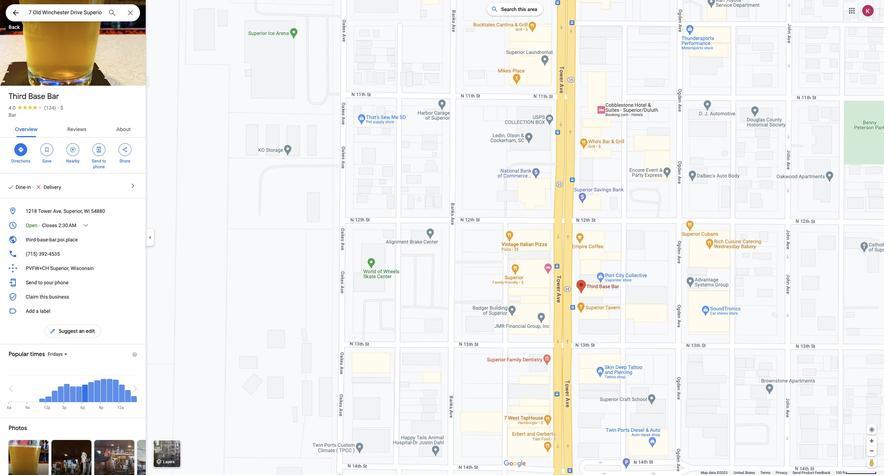 Task type: describe. For each thing, give the bounding box(es) containing it.
1218
[[26, 208, 37, 214]]

about
[[116, 126, 131, 133]]

overview button
[[9, 120, 43, 137]]

100 ft button
[[836, 471, 877, 475]]

tab list inside third base bar main content
[[0, 120, 146, 137]]

photos
[[26, 71, 44, 78]]

feedback
[[816, 471, 831, 475]]

google account: kenny nguyen  
(kenny.nguyen@adept.ai) image
[[863, 5, 874, 16]]

add a label button
[[0, 304, 146, 319]]

(715) 392-4535
[[26, 251, 60, 257]]

 button
[[6, 4, 26, 23]]

third-
[[26, 237, 37, 243]]


[[122, 146, 128, 154]]

united
[[734, 471, 745, 475]]


[[96, 146, 102, 154]]

third-base-bar.poi.place
[[26, 237, 78, 243]]

third base bar main content
[[0, 0, 177, 475]]

 search field
[[6, 4, 140, 23]]

no delivery group
[[32, 184, 61, 191]]

pvfw+ch superior, wisconsin button
[[0, 261, 146, 276]]

united states button
[[734, 471, 756, 475]]

share
[[120, 159, 130, 164]]

states
[[745, 471, 756, 475]]

(715)
[[26, 251, 38, 257]]

1218 tower ave, superior, wi 54880 button
[[0, 204, 146, 218]]

popular times
[[9, 351, 45, 358]]

area
[[528, 6, 538, 12]]

dine-in
[[16, 184, 31, 190]]

add a label
[[26, 309, 50, 314]]

· for ·
[[32, 184, 34, 190]]

map
[[701, 471, 708, 475]]

71% busy at 3 pm. image
[[62, 377, 70, 410]]

map data ©2023
[[701, 471, 729, 475]]


[[11, 8, 20, 18]]

fridays button
[[48, 351, 118, 358]]

none field inside 7 old winchester drive superior, wi 54880 field
[[29, 8, 102, 17]]

reviews button
[[62, 120, 92, 137]]

· for · $
[[57, 105, 59, 111]]

1 62% busy at 4 pm. image from the top
[[70, 377, 76, 403]]

0% busy at 9 am. image
[[25, 377, 33, 410]]

privacy
[[776, 471, 788, 475]]

4.0 stars image
[[16, 105, 44, 110]]

zoom in image
[[870, 439, 875, 444]]

send to your phone
[[26, 280, 69, 286]]

54880
[[91, 208, 105, 214]]

footer inside google maps "element"
[[701, 471, 836, 475]]

6p
[[81, 406, 85, 410]]

91% busy at 9 pm. image
[[99, 377, 106, 410]]

ave,
[[53, 208, 62, 214]]

wi
[[84, 208, 90, 214]]

terms
[[761, 471, 771, 475]]

2 47% busy at 1 am. image from the top
[[125, 390, 131, 403]]

directions
[[11, 159, 31, 164]]

13% busy at 11 am. image
[[39, 377, 45, 403]]

bar button
[[9, 112, 16, 119]]

62% busy at 2 pm. image
[[58, 387, 64, 403]]

2 91% busy at 10 pm. image from the top
[[107, 379, 113, 403]]

send product feedback
[[793, 471, 831, 475]]

this for search
[[518, 6, 527, 12]]

2 79% busy at 7 pm. image from the top
[[88, 382, 94, 403]]

(715) 392-4535 button
[[0, 247, 146, 261]]

0% busy at 10 am. image
[[33, 377, 39, 403]]

superior, inside 'button'
[[50, 266, 70, 271]]

an
[[79, 328, 85, 335]]

100 ft
[[836, 471, 846, 475]]

data
[[709, 471, 716, 475]]

4.0
[[9, 105, 16, 111]]

2 86% busy at 8 pm. image from the top
[[95, 381, 100, 403]]

actions for third base bar region
[[0, 138, 146, 173]]

fridays option
[[48, 352, 64, 357]]

show your location image
[[869, 427, 876, 433]]

1 79% busy at 7 pm. image from the top
[[88, 377, 94, 403]]

suggest
[[59, 328, 78, 335]]

send for send to your phone
[[26, 280, 37, 286]]

overview
[[15, 126, 38, 133]]

serves dine-in group
[[4, 184, 31, 191]]

times
[[30, 351, 45, 358]]

third
[[9, 92, 26, 102]]

bar.poi.place
[[49, 237, 78, 243]]

0% busy at 6 am. image
[[7, 377, 15, 410]]

· $
[[57, 105, 63, 111]]

69% busy at 6 pm. image
[[81, 377, 88, 410]]

add
[[26, 309, 35, 314]]

22% busy at 12 pm. image
[[44, 377, 51, 410]]

terms button
[[761, 471, 771, 475]]

third base bar
[[9, 92, 59, 102]]

1 91% busy at 10 pm. image from the top
[[107, 377, 113, 403]]

12a
[[117, 406, 124, 410]]

base-
[[37, 237, 49, 243]]

united states
[[734, 471, 756, 475]]



Task type: locate. For each thing, give the bounding box(es) containing it.
1 vertical spatial this
[[40, 294, 48, 300]]

12p
[[44, 406, 50, 410]]

· inside no delivery group
[[32, 184, 34, 190]]

1218 tower ave, superior, wi 54880
[[26, 208, 105, 214]]

in
[[27, 184, 31, 190]]

4535
[[49, 251, 60, 257]]

to for phone
[[102, 159, 106, 164]]

base
[[28, 92, 45, 102]]

21 photos button
[[5, 68, 47, 80]]

superior,
[[63, 208, 83, 214], [50, 266, 70, 271]]

search this area
[[502, 6, 538, 12]]

62% busy at 4 pm. image left 62% busy at 5 pm. image
[[70, 377, 76, 403]]

photos
[[9, 425, 27, 432]]

7 Old Winchester Drive Superior, WI 54880 field
[[6, 4, 140, 21]]

phone down 
[[93, 164, 105, 169]]

search this area button
[[487, 3, 543, 16]]

ft
[[843, 471, 846, 475]]

62% busy at 4 pm. image left 62% busy at 5 pm. icon at the left
[[70, 387, 76, 403]]

price: inexpensive element
[[60, 105, 63, 111]]

closes
[[42, 223, 57, 228]]

popular times at third base bar region
[[0, 345, 146, 410]]

popular
[[9, 351, 29, 358]]

this inside button
[[518, 6, 527, 12]]

1 vertical spatial phone
[[55, 280, 69, 286]]

1 horizontal spatial this
[[518, 6, 527, 12]]

product
[[802, 471, 815, 475]]

· left $
[[57, 105, 59, 111]]

collapse side panel image
[[146, 234, 154, 242]]

47% busy at 1 am. image right the 69% busy at 12 am. image
[[125, 390, 131, 403]]

0 vertical spatial this
[[518, 6, 527, 12]]

62% busy at 2 pm. image
[[58, 377, 64, 403]]

1 vertical spatial send
[[26, 280, 37, 286]]

wisconsin
[[71, 266, 94, 271]]

phone inside send to phone
[[93, 164, 105, 169]]

this right claim
[[40, 294, 48, 300]]

phone right your on the left of page
[[55, 280, 69, 286]]

1 47% busy at 1 am. image from the top
[[125, 377, 131, 403]]

open
[[26, 223, 37, 228]]

0 vertical spatial bar
[[47, 92, 59, 102]]

None field
[[29, 8, 102, 17]]

69% busy at 12 am. image
[[117, 377, 125, 410]]

45% busy at 1 pm. image
[[52, 391, 57, 403]]

0 vertical spatial phone
[[93, 164, 105, 169]]

superior, down 4535
[[50, 266, 70, 271]]

pvfw+ch
[[26, 266, 49, 271]]

send to phone
[[92, 159, 106, 169]]

hours image
[[9, 221, 17, 230]]

2:30 am
[[58, 223, 76, 228]]

footer containing map data ©2023
[[701, 471, 836, 475]]

this inside information for third base bar region
[[40, 294, 48, 300]]


[[18, 146, 24, 154]]

send for send product feedback
[[793, 471, 801, 475]]

0 vertical spatial send
[[92, 159, 101, 164]]

62% busy at 5 pm. image
[[76, 377, 82, 403]]

pvfw+ch superior, wisconsin
[[26, 266, 94, 271]]

to left share
[[102, 159, 106, 164]]

tab list
[[0, 120, 146, 137]]

information for third base bar region
[[0, 204, 146, 304]]

privacy button
[[776, 471, 788, 475]]

6a
[[7, 406, 11, 410]]


[[70, 146, 76, 154]]

1 vertical spatial superior,
[[50, 266, 70, 271]]

9a
[[25, 406, 30, 410]]

send up claim
[[26, 280, 37, 286]]

1 vertical spatial ·
[[32, 184, 34, 190]]

google maps element
[[0, 0, 885, 475]]

124 reviews element
[[44, 105, 56, 111]]

claim
[[26, 294, 39, 300]]

 suggest an edit
[[49, 327, 95, 335]]

a
[[36, 309, 39, 314]]

bar up (124) at left top
[[47, 92, 59, 102]]

0 horizontal spatial ·
[[32, 184, 34, 190]]

bar down "4.0"
[[9, 112, 16, 118]]

©2023
[[717, 471, 728, 475]]

1 horizontal spatial ·
[[57, 105, 59, 111]]

0 horizontal spatial phone
[[55, 280, 69, 286]]

this left the area
[[518, 6, 527, 12]]

2 89% busy at 11 pm. image from the top
[[113, 380, 119, 403]]

nearby
[[66, 159, 80, 164]]

1 horizontal spatial phone
[[93, 164, 105, 169]]

photo of third base bar image
[[0, 0, 146, 116]]

open ⋅ closes 2:30 am
[[26, 223, 76, 228]]

0 vertical spatial ·
[[57, 105, 59, 111]]

0% busy at 8 am. image
[[21, 377, 27, 403]]

79% busy at 7 pm. image
[[88, 377, 94, 403], [88, 382, 94, 403]]

45% busy at 1 pm. image
[[52, 377, 57, 403]]


[[49, 327, 56, 335]]

1 vertical spatial to
[[38, 280, 43, 286]]

2 horizontal spatial send
[[793, 471, 801, 475]]

about button
[[111, 120, 137, 137]]

91% busy at 10 pm. image
[[107, 377, 113, 403], [107, 379, 113, 403]]

send to your phone button
[[0, 276, 146, 290]]

(124)
[[44, 105, 56, 111]]

footer
[[701, 471, 836, 475]]

13% busy at 11 am. image
[[39, 399, 45, 403]]

47% busy at 1 am. image
[[125, 377, 131, 403], [125, 390, 131, 403]]

· right in
[[32, 184, 34, 190]]

1 86% busy at 8 pm. image from the top
[[95, 377, 100, 403]]

third-base-bar.poi.place link
[[0, 233, 146, 247]]

send
[[92, 159, 101, 164], [26, 280, 37, 286], [793, 471, 801, 475]]

send product feedback button
[[793, 471, 831, 475]]

tab list containing overview
[[0, 120, 146, 137]]

1 horizontal spatial to
[[102, 159, 106, 164]]

your
[[44, 280, 53, 286]]

to for your
[[38, 280, 43, 286]]

0 vertical spatial to
[[102, 159, 106, 164]]

·
[[57, 105, 59, 111], [32, 184, 34, 190]]

delivery
[[44, 184, 61, 190]]

0 vertical spatial superior,
[[63, 208, 83, 214]]

2 vertical spatial send
[[793, 471, 801, 475]]

62% busy at 4 pm. image
[[70, 377, 76, 403], [70, 387, 76, 403]]

tower
[[38, 208, 52, 214]]

0 horizontal spatial to
[[38, 280, 43, 286]]

to inside send to phone
[[102, 159, 106, 164]]

1 vertical spatial bar
[[9, 112, 16, 118]]

21
[[18, 71, 25, 78]]

zoom out image
[[870, 449, 875, 454]]

392-
[[39, 251, 49, 257]]

21 photos
[[18, 71, 44, 78]]

0 horizontal spatial this
[[40, 294, 48, 300]]

62% busy at 5 pm. image
[[76, 387, 82, 403]]

1 89% busy at 11 pm. image from the top
[[113, 377, 119, 403]]

3p
[[62, 406, 67, 410]]

to inside button
[[38, 280, 43, 286]]

edit
[[86, 328, 95, 335]]

send left product
[[793, 471, 801, 475]]

superior, inside button
[[63, 208, 83, 214]]

send for send to phone
[[92, 159, 101, 164]]

layers
[[163, 460, 175, 465]]

business
[[49, 294, 69, 300]]

fridays
[[48, 352, 63, 357]]

9p
[[99, 406, 103, 410]]

0 horizontal spatial send
[[26, 280, 37, 286]]

show open hours for the week image
[[82, 222, 89, 229]]

0% busy at 7 am. image
[[15, 377, 21, 403]]

89% busy at 11 pm. image
[[113, 377, 119, 403], [113, 380, 119, 403]]

to
[[102, 159, 106, 164], [38, 280, 43, 286]]

1 horizontal spatial send
[[92, 159, 101, 164]]

$
[[60, 105, 63, 111]]

23% busy at 2 am. image
[[131, 377, 137, 403]]

show street view coverage image
[[867, 458, 878, 468]]

phone inside send to your phone button
[[55, 280, 69, 286]]

claim this business
[[26, 294, 69, 300]]

this for claim
[[40, 294, 48, 300]]

2 62% busy at 4 pm. image from the top
[[70, 387, 76, 403]]


[[44, 146, 50, 154]]

dine-
[[16, 184, 27, 190]]

to left your on the left of page
[[38, 280, 43, 286]]

send inside send to phone
[[92, 159, 101, 164]]

1 horizontal spatial bar
[[47, 92, 59, 102]]

0 horizontal spatial bar
[[9, 112, 16, 118]]

this
[[518, 6, 527, 12], [40, 294, 48, 300]]

47% busy at 1 am. image left 23% busy at 2 am. "image"
[[125, 377, 131, 403]]

save
[[42, 159, 51, 164]]

86% busy at 8 pm. image
[[95, 377, 100, 403], [95, 381, 100, 403]]

phone
[[93, 164, 105, 169], [55, 280, 69, 286]]

100
[[836, 471, 842, 475]]

send inside information for third base bar region
[[26, 280, 37, 286]]

send down 
[[92, 159, 101, 164]]

superior, left wi
[[63, 208, 83, 214]]

reviews
[[67, 126, 87, 133]]

label
[[40, 309, 50, 314]]



Task type: vqa. For each thing, say whether or not it's contained in the screenshot.
lucky2go
no



